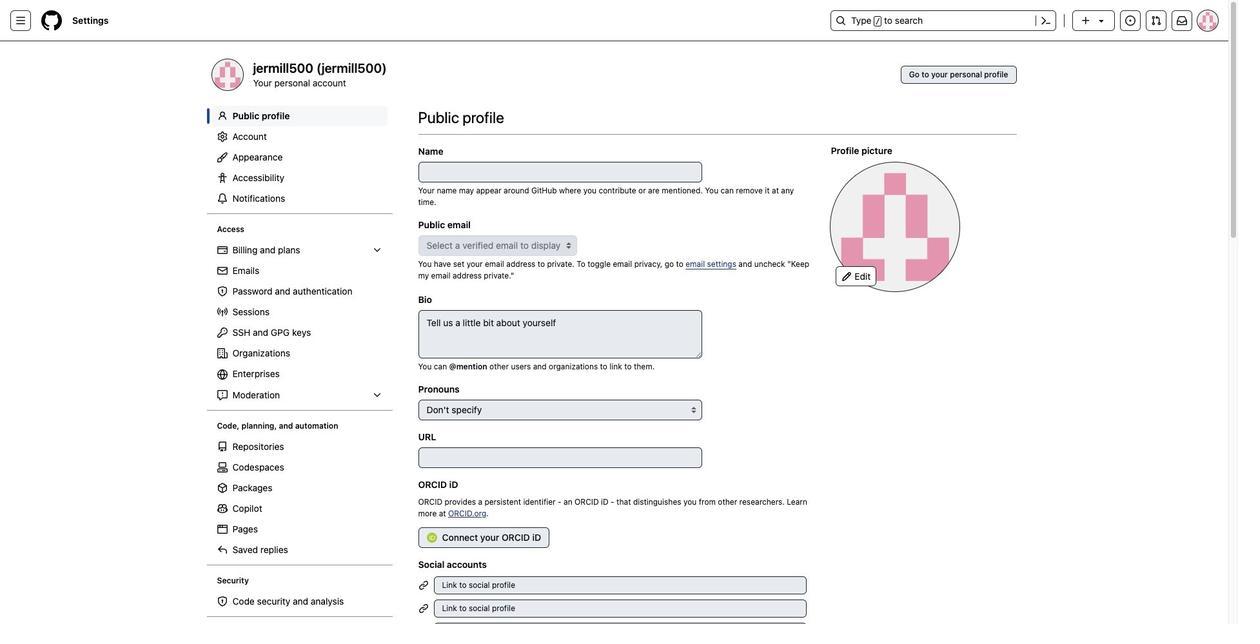 Task type: locate. For each thing, give the bounding box(es) containing it.
accessibility image
[[217, 173, 227, 183]]

1 vertical spatial list
[[212, 437, 388, 561]]

list
[[212, 240, 388, 406], [212, 437, 388, 561], [212, 592, 388, 612]]

0 vertical spatial link to social profile text field
[[434, 577, 808, 595]]

2 vertical spatial link to social profile text field
[[434, 623, 808, 625]]

package image
[[217, 483, 227, 494]]

key image
[[217, 328, 227, 338]]

3 link to social profile text field from the top
[[434, 623, 808, 625]]

notifications image
[[1178, 15, 1188, 26]]

0 vertical spatial list
[[212, 240, 388, 406]]

None text field
[[418, 162, 702, 183], [418, 448, 702, 468], [418, 162, 702, 183], [418, 448, 702, 468]]

shield lock image
[[217, 287, 227, 297]]

globe image
[[217, 370, 227, 380]]

1 link to social profile text field from the top
[[434, 577, 808, 595]]

1 list from the top
[[212, 240, 388, 406]]

repo image
[[217, 442, 227, 452]]

command palette image
[[1042, 15, 1052, 26]]

link to social profile text field for social account image
[[434, 577, 808, 595]]

social account image
[[418, 581, 429, 591]]

organization image
[[217, 348, 227, 359]]

2 vertical spatial list
[[212, 592, 388, 612]]

gear image
[[217, 132, 227, 142]]

bell image
[[217, 194, 227, 204]]

2 link to social profile text field from the top
[[434, 600, 808, 618]]

codespaces image
[[217, 463, 227, 473]]

Link to social profile text field
[[434, 577, 808, 595], [434, 600, 808, 618], [434, 623, 808, 625]]

3 list from the top
[[212, 592, 388, 612]]

1 vertical spatial link to social profile text field
[[434, 600, 808, 618]]

shield lock image
[[217, 597, 227, 607]]

broadcast image
[[217, 307, 227, 317]]

paintbrush image
[[217, 152, 227, 163]]



Task type: vqa. For each thing, say whether or not it's contained in the screenshot.
1st "November" from the right
no



Task type: describe. For each thing, give the bounding box(es) containing it.
@jermill500 image
[[831, 163, 961, 292]]

git pull request image
[[1152, 15, 1162, 26]]

link to social profile text field for social account icon
[[434, 600, 808, 618]]

reply image
[[217, 545, 227, 556]]

2 list from the top
[[212, 437, 388, 561]]

homepage image
[[41, 10, 62, 31]]

pencil image
[[842, 272, 853, 282]]

browser image
[[217, 525, 227, 535]]

triangle down image
[[1097, 15, 1107, 26]]

plus image
[[1082, 15, 1092, 26]]

mail image
[[217, 266, 227, 276]]

copilot image
[[217, 504, 227, 514]]

issue opened image
[[1126, 15, 1136, 26]]

person image
[[217, 111, 227, 121]]

Tell us a little bit about yourself text field
[[418, 310, 702, 359]]

@jermill500 image
[[212, 59, 243, 90]]

social account image
[[418, 604, 429, 615]]



